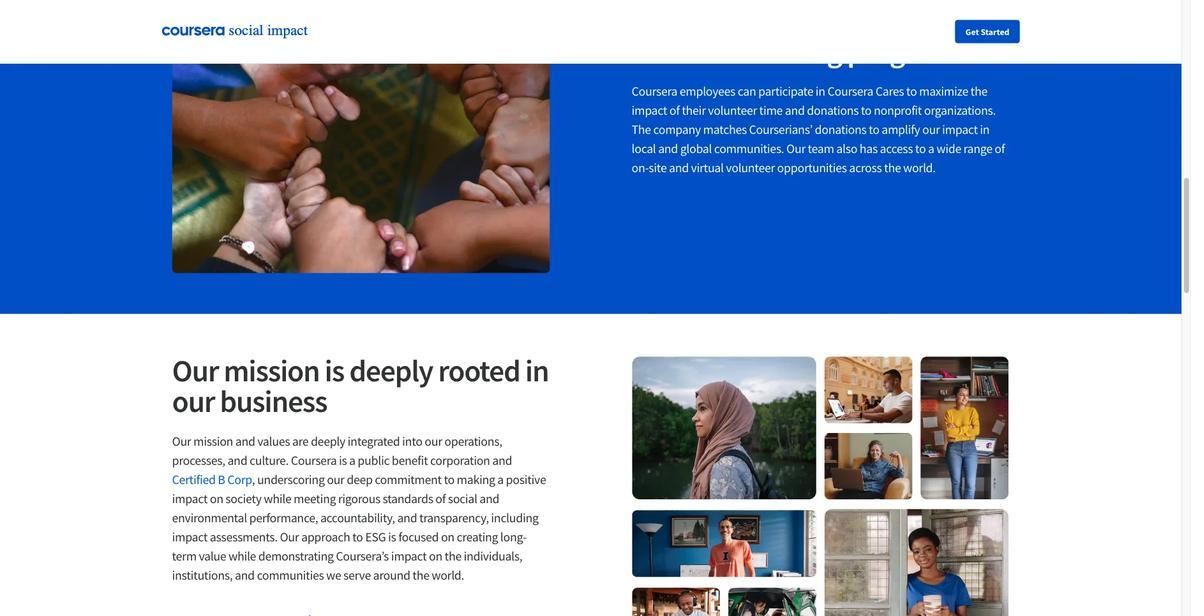 Task type: vqa. For each thing, say whether or not it's contained in the screenshot.
$399
no



Task type: describe. For each thing, give the bounding box(es) containing it.
coursera inside our mission and values are deeply integrated into our operations, processes, and culture. coursera is a public benefit corporation and certified b corp
[[291, 453, 337, 469]]

wide
[[937, 141, 962, 157]]

the down access
[[884, 160, 901, 176]]

integrated
[[348, 434, 400, 450]]

communities.
[[714, 141, 784, 157]]

impact down certified
[[172, 491, 208, 507]]

social impact logo image
[[162, 23, 315, 40]]

corporation
[[430, 453, 490, 469]]

2 vertical spatial on
[[429, 549, 443, 565]]

a inside 'coursera employees can participate in coursera cares to maximize the impact of their volunteer time and donations to nonprofit organizations. the company matches courserians' donations to amplify our impact in local and global communities. our team also has access to a wide range of on-site and virtual volunteer opportunities across the world.'
[[928, 141, 935, 157]]

making
[[457, 472, 495, 488]]

environmental
[[172, 510, 247, 526]]

values
[[258, 434, 290, 450]]

deep
[[347, 472, 373, 488]]

individuals,
[[464, 549, 523, 565]]

matching
[[878, 1, 995, 40]]

transparency,
[[420, 510, 489, 526]]

program
[[847, 32, 954, 70]]

0 vertical spatial in
[[816, 83, 826, 99]]

1 vertical spatial volunteer
[[726, 160, 775, 176]]

into
[[402, 434, 423, 450]]

across
[[850, 160, 882, 176]]

a inside our mission and values are deeply integrated into our operations, processes, and culture. coursera is a public benefit corporation and certified b corp
[[349, 453, 356, 469]]

the down creating
[[445, 549, 462, 565]]

deeply inside our mission is deeply rooted in our business
[[349, 352, 433, 390]]

culture.
[[250, 453, 289, 469]]

certified b corp image
[[632, 355, 1010, 617]]

our inside our mission and values are deeply integrated into our operations, processes, and culture. coursera is a public benefit corporation and certified b corp
[[172, 434, 191, 450]]

coursera cares image
[[172, 0, 550, 274]]

to left esg
[[353, 530, 363, 545]]

employee
[[632, 1, 755, 40]]

commitment
[[375, 472, 442, 488]]

certified
[[172, 472, 216, 488]]

get started
[[966, 26, 1010, 37]]

our mission and values are deeply integrated into our operations, processes, and culture. coursera is a public benefit corporation and certified b corp
[[172, 434, 512, 488]]

around
[[373, 568, 410, 584]]

, underscoring our deep commitment to making a positive impact on society while meeting rigorous standards of social and environmental performance, accountability, and transparency, including impact assessments. our approach to esg is focused on creating long- term value while demonstrating coursera's impact on the individuals, institutions, and communities we serve around the world.
[[172, 472, 546, 584]]

impact up the
[[632, 102, 667, 118]]

benefit
[[392, 453, 428, 469]]

to right access
[[916, 141, 926, 157]]

range
[[964, 141, 993, 157]]

virtual
[[691, 160, 724, 176]]

1 vertical spatial in
[[980, 122, 990, 138]]

are
[[292, 434, 309, 450]]

positive
[[506, 472, 546, 488]]

the
[[632, 122, 651, 138]]

impact down organizations.
[[943, 122, 978, 138]]

donation
[[760, 1, 873, 40]]

demonstrating
[[258, 549, 334, 565]]

to right cares
[[907, 83, 917, 99]]

to down corporation
[[444, 472, 455, 488]]

and inside 'employee donation matching and volunteering program'
[[632, 32, 679, 70]]

0 vertical spatial while
[[264, 491, 291, 507]]

is inside our mission is deeply rooted in our business
[[325, 352, 344, 390]]

1 vertical spatial on
[[441, 530, 455, 545]]

our inside , underscoring our deep commitment to making a positive impact on society while meeting rigorous standards of social and environmental performance, accountability, and transparency, including impact assessments. our approach to esg is focused on creating long- term value while demonstrating coursera's impact on the individuals, institutions, and communities we serve around the world.
[[280, 530, 299, 545]]

creating
[[457, 530, 498, 545]]

get
[[966, 26, 979, 37]]

communities
[[257, 568, 324, 584]]

our inside 'coursera employees can participate in coursera cares to maximize the impact of their volunteer time and donations to nonprofit organizations. the company matches courserians' donations to amplify our impact in local and global communities. our team also has access to a wide range of on-site and virtual volunteer opportunities across the world.'
[[787, 141, 806, 157]]

is inside our mission and values are deeply integrated into our operations, processes, and culture. coursera is a public benefit corporation and certified b corp
[[339, 453, 347, 469]]

organizations.
[[925, 102, 996, 118]]

the up organizations.
[[971, 83, 988, 99]]

our inside our mission is deeply rooted in our business
[[172, 382, 215, 421]]

get started button
[[956, 20, 1020, 43]]

focused
[[399, 530, 439, 545]]

to up has at the top right of the page
[[869, 122, 880, 138]]

0 vertical spatial on
[[210, 491, 223, 507]]

our inside our mission is deeply rooted in our business
[[172, 352, 218, 390]]

rigorous
[[338, 491, 381, 507]]

nonprofit
[[874, 102, 922, 118]]

maximize
[[920, 83, 969, 99]]

coursera employees can participate in coursera cares to maximize the impact of their volunteer time and donations to nonprofit organizations. the company matches courserians' donations to amplify our impact in local and global communities. our team also has access to a wide range of on-site and virtual volunteer opportunities across the world.
[[632, 83, 1005, 176]]

0 horizontal spatial while
[[229, 549, 256, 565]]

amplify
[[882, 122, 920, 138]]

employee donation matching and volunteering program
[[632, 1, 995, 70]]



Task type: locate. For each thing, give the bounding box(es) containing it.
1 horizontal spatial world.
[[904, 160, 936, 176]]

volunteering
[[685, 32, 842, 70]]

local
[[632, 141, 656, 157]]

also
[[837, 141, 858, 157]]

long-
[[501, 530, 527, 545]]

0 horizontal spatial deeply
[[311, 434, 345, 450]]

0 horizontal spatial in
[[525, 352, 549, 390]]

impact down focused
[[391, 549, 427, 565]]

has
[[860, 141, 878, 157]]

started
[[981, 26, 1010, 37]]

2 horizontal spatial a
[[928, 141, 935, 157]]

0 vertical spatial is
[[325, 352, 344, 390]]

mission inside our mission is deeply rooted in our business
[[224, 352, 320, 390]]

society
[[226, 491, 262, 507]]

1 vertical spatial while
[[229, 549, 256, 565]]

coursera up the
[[632, 83, 678, 99]]

performance,
[[249, 510, 318, 526]]

on down focused
[[429, 549, 443, 565]]

0 vertical spatial a
[[928, 141, 935, 157]]

in up "range"
[[980, 122, 990, 138]]

1 horizontal spatial deeply
[[349, 352, 433, 390]]

world. down focused
[[432, 568, 464, 584]]

site
[[649, 160, 667, 176]]

institutions,
[[172, 568, 233, 584]]

1 vertical spatial a
[[349, 453, 356, 469]]

impact up 'term'
[[172, 530, 208, 545]]

business
[[220, 382, 327, 421]]

0 vertical spatial deeply
[[349, 352, 433, 390]]

world. inside , underscoring our deep commitment to making a positive impact on society while meeting rigorous standards of social and environmental performance, accountability, and transparency, including impact assessments. our approach to esg is focused on creating long- term value while demonstrating coursera's impact on the individuals, institutions, and communities we serve around the world.
[[432, 568, 464, 584]]

to left nonprofit
[[861, 102, 872, 118]]

a left "wide"
[[928, 141, 935, 157]]

matches
[[703, 122, 747, 138]]

1 vertical spatial is
[[339, 453, 347, 469]]

volunteer up matches
[[708, 102, 757, 118]]

our inside 'coursera employees can participate in coursera cares to maximize the impact of their volunteer time and donations to nonprofit organizations. the company matches courserians' donations to amplify our impact in local and global communities. our team also has access to a wide range of on-site and virtual volunteer opportunities across the world.'
[[923, 122, 940, 138]]

0 horizontal spatial a
[[349, 453, 356, 469]]

our up "wide"
[[923, 122, 940, 138]]

global
[[681, 141, 712, 157]]

a right making
[[498, 472, 504, 488]]

standards
[[383, 491, 433, 507]]

world.
[[904, 160, 936, 176], [432, 568, 464, 584]]

and
[[632, 32, 679, 70], [785, 102, 805, 118], [658, 141, 678, 157], [669, 160, 689, 176], [235, 434, 255, 450], [228, 453, 247, 469], [493, 453, 512, 469], [480, 491, 500, 507], [397, 510, 417, 526], [235, 568, 255, 584]]

employees
[[680, 83, 736, 99]]

our right "into" at the bottom left
[[425, 434, 442, 450]]

mission inside our mission and values are deeply integrated into our operations, processes, and culture. coursera is a public benefit corporation and certified b corp
[[193, 434, 233, 450]]

0 vertical spatial world.
[[904, 160, 936, 176]]

in
[[816, 83, 826, 99], [980, 122, 990, 138], [525, 352, 549, 390]]

is inside , underscoring our deep commitment to making a positive impact on society while meeting rigorous standards of social and environmental performance, accountability, and transparency, including impact assessments. our approach to esg is focused on creating long- term value while demonstrating coursera's impact on the individuals, institutions, and communities we serve around the world.
[[388, 530, 396, 545]]

certified b corp link
[[172, 472, 252, 488]]

our inside our mission and values are deeply integrated into our operations, processes, and culture. coursera is a public benefit corporation and certified b corp
[[425, 434, 442, 450]]

social
[[448, 491, 477, 507]]

0 horizontal spatial coursera
[[291, 453, 337, 469]]

our mission is deeply rooted in our business
[[172, 352, 549, 421]]

0 vertical spatial volunteer
[[708, 102, 757, 118]]

2 vertical spatial is
[[388, 530, 396, 545]]

2 horizontal spatial of
[[995, 141, 1005, 157]]

corp
[[227, 472, 252, 488]]

volunteer
[[708, 102, 757, 118], [726, 160, 775, 176]]

our
[[787, 141, 806, 157], [172, 352, 218, 390], [172, 434, 191, 450], [280, 530, 299, 545]]

to
[[907, 83, 917, 99], [861, 102, 872, 118], [869, 122, 880, 138], [916, 141, 926, 157], [444, 472, 455, 488], [353, 530, 363, 545]]

while
[[264, 491, 291, 507], [229, 549, 256, 565]]

2 horizontal spatial in
[[980, 122, 990, 138]]

approach
[[301, 530, 350, 545]]

assessments.
[[210, 530, 278, 545]]

can
[[738, 83, 756, 99]]

of left their
[[670, 102, 680, 118]]

in right participate
[[816, 83, 826, 99]]

serve
[[344, 568, 371, 584]]

2 vertical spatial a
[[498, 472, 504, 488]]

1 horizontal spatial coursera
[[632, 83, 678, 99]]

2 horizontal spatial coursera
[[828, 83, 874, 99]]

cares
[[876, 83, 904, 99]]

2 vertical spatial in
[[525, 352, 549, 390]]

operations,
[[445, 434, 502, 450]]

processes,
[[172, 453, 225, 469]]

participate
[[759, 83, 814, 99]]

1 vertical spatial world.
[[432, 568, 464, 584]]

our up processes, at the left bottom
[[172, 382, 215, 421]]

world. inside 'coursera employees can participate in coursera cares to maximize the impact of their volunteer time and donations to nonprofit organizations. the company matches courserians' donations to amplify our impact in local and global communities. our team also has access to a wide range of on-site and virtual volunteer opportunities across the world.'
[[904, 160, 936, 176]]

0 vertical spatial donations
[[807, 102, 859, 118]]

world. down access
[[904, 160, 936, 176]]

meeting
[[294, 491, 336, 507]]

underscoring
[[257, 472, 325, 488]]

rooted
[[438, 352, 520, 390]]

of left social
[[436, 491, 446, 507]]

opportunities
[[778, 160, 847, 176]]

courserians'
[[749, 122, 813, 138]]

2 vertical spatial of
[[436, 491, 446, 507]]

a inside , underscoring our deep commitment to making a positive impact on society while meeting rigorous standards of social and environmental performance, accountability, and transparency, including impact assessments. our approach to esg is focused on creating long- term value while demonstrating coursera's impact on the individuals, institutions, and communities we serve around the world.
[[498, 472, 504, 488]]

of right "range"
[[995, 141, 1005, 157]]

world. for wide
[[904, 160, 936, 176]]

mission for and
[[193, 434, 233, 450]]

1 horizontal spatial while
[[264, 491, 291, 507]]

0 vertical spatial mission
[[224, 352, 320, 390]]

mission
[[224, 352, 320, 390], [193, 434, 233, 450]]

in right rooted
[[525, 352, 549, 390]]

the
[[971, 83, 988, 99], [884, 160, 901, 176], [445, 549, 462, 565], [413, 568, 430, 584]]

1 vertical spatial deeply
[[311, 434, 345, 450]]

1 vertical spatial of
[[995, 141, 1005, 157]]

1 horizontal spatial in
[[816, 83, 826, 99]]

the right around
[[413, 568, 430, 584]]

impact
[[632, 102, 667, 118], [943, 122, 978, 138], [172, 491, 208, 507], [172, 530, 208, 545], [391, 549, 427, 565]]

their
[[682, 102, 706, 118]]

on
[[210, 491, 223, 507], [441, 530, 455, 545], [429, 549, 443, 565]]

our left deep
[[327, 472, 345, 488]]

term
[[172, 549, 197, 565]]

coursera
[[632, 83, 678, 99], [828, 83, 874, 99], [291, 453, 337, 469]]

1 vertical spatial mission
[[193, 434, 233, 450]]

donations up team
[[807, 102, 859, 118]]

a up deep
[[349, 453, 356, 469]]

volunteer down communities.
[[726, 160, 775, 176]]

b
[[218, 472, 225, 488]]

in inside our mission is deeply rooted in our business
[[525, 352, 549, 390]]

of
[[670, 102, 680, 118], [995, 141, 1005, 157], [436, 491, 446, 507]]

we
[[326, 568, 341, 584]]

deeply inside our mission and values are deeply integrated into our operations, processes, and culture. coursera is a public benefit corporation and certified b corp
[[311, 434, 345, 450]]

value
[[199, 549, 226, 565]]

while down assessments.
[[229, 549, 256, 565]]

access
[[880, 141, 913, 157]]

accountability,
[[320, 510, 395, 526]]

on-
[[632, 160, 649, 176]]

0 vertical spatial of
[[670, 102, 680, 118]]

team
[[808, 141, 834, 157]]

1 horizontal spatial a
[[498, 472, 504, 488]]

on down certified b corp link
[[210, 491, 223, 507]]

including
[[491, 510, 539, 526]]

donations up "also"
[[815, 122, 867, 138]]

of inside , underscoring our deep commitment to making a positive impact on society while meeting rigorous standards of social and environmental performance, accountability, and transparency, including impact assessments. our approach to esg is focused on creating long- term value while demonstrating coursera's impact on the individuals, institutions, and communities we serve around the world.
[[436, 491, 446, 507]]

on down transparency,
[[441, 530, 455, 545]]

1 horizontal spatial of
[[670, 102, 680, 118]]

,
[[252, 472, 255, 488]]

deeply
[[349, 352, 433, 390], [311, 434, 345, 450]]

0 horizontal spatial of
[[436, 491, 446, 507]]

mission for is
[[224, 352, 320, 390]]

esg
[[365, 530, 386, 545]]

0 horizontal spatial world.
[[432, 568, 464, 584]]

while up performance,
[[264, 491, 291, 507]]

time
[[760, 102, 783, 118]]

coursera's
[[336, 549, 389, 565]]

1 vertical spatial donations
[[815, 122, 867, 138]]

company
[[654, 122, 701, 138]]

our inside , underscoring our deep commitment to making a positive impact on society while meeting rigorous standards of social and environmental performance, accountability, and transparency, including impact assessments. our approach to esg is focused on creating long- term value while demonstrating coursera's impact on the individuals, institutions, and communities we serve around the world.
[[327, 472, 345, 488]]

world. for impact
[[432, 568, 464, 584]]

coursera left cares
[[828, 83, 874, 99]]

coursera down are
[[291, 453, 337, 469]]

public
[[358, 453, 390, 469]]

is
[[325, 352, 344, 390], [339, 453, 347, 469], [388, 530, 396, 545]]



